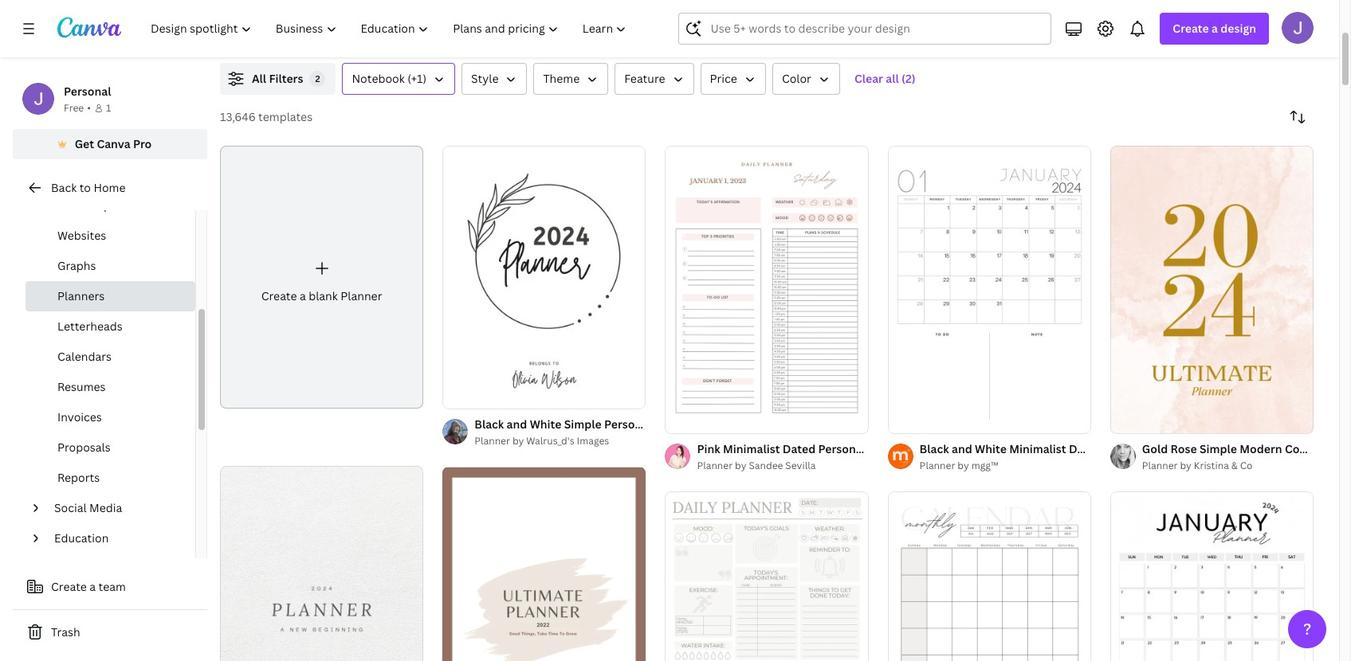 Task type: describe. For each thing, give the bounding box(es) containing it.
gold rose simple modern cover 2024 planner image
[[1110, 146, 1314, 434]]

black and white simple personal 2024 year calendar planner image
[[443, 146, 646, 409]]

filters
[[269, 71, 303, 86]]

create a design button
[[1160, 13, 1269, 45]]

2 filter options selected element
[[310, 71, 326, 87]]

(2)
[[902, 71, 916, 86]]

0 vertical spatial personal
[[64, 84, 111, 99]]

p
[[1349, 442, 1351, 457]]

2
[[315, 73, 320, 85]]

Search search field
[[711, 14, 1042, 44]]

black for black and white simple personal 2024 year calendar planner
[[475, 417, 504, 432]]

clear all (2)
[[855, 71, 916, 86]]

price
[[710, 71, 737, 86]]

(+1)
[[408, 71, 427, 86]]

clear
[[855, 71, 883, 86]]

•
[[87, 101, 91, 115]]

jacob simon image
[[1282, 12, 1314, 44]]

sandee
[[749, 459, 783, 473]]

color button
[[772, 63, 840, 95]]

pink
[[697, 442, 720, 457]]

simple inside gold rose simple modern cover 2024 p planner by kristina & co
[[1200, 442, 1237, 457]]

all filters
[[252, 71, 303, 86]]

pro
[[133, 136, 152, 151]]

kristina
[[1194, 459, 1229, 473]]

social media
[[54, 501, 122, 516]]

top level navigation element
[[140, 13, 641, 45]]

create for create a team
[[51, 580, 87, 595]]

planner by kristina & co link
[[1142, 458, 1314, 474]]

2024 for personal
[[654, 417, 681, 432]]

notebook
[[352, 71, 405, 86]]

resumes
[[57, 379, 106, 395]]

feature button
[[615, 63, 694, 95]]

sevilla
[[786, 459, 816, 473]]

classic minimalist 2024 annual planner image
[[220, 467, 423, 662]]

planners
[[57, 289, 105, 304]]

trash
[[51, 625, 80, 640]]

planner templates image
[[974, 0, 1314, 44]]

white for minimalist
[[975, 442, 1007, 457]]

theme button
[[534, 63, 608, 95]]

education link
[[48, 524, 186, 554]]

free •
[[64, 101, 91, 115]]

create a blank planner
[[261, 289, 382, 304]]

calendars
[[57, 349, 112, 364]]

invoices
[[57, 410, 102, 425]]

planner inside gold rose simple modern cover 2024 p planner by kristina & co
[[1142, 459, 1178, 473]]

elegant planner cover design image
[[443, 468, 646, 662]]

pink minimalist dated personal daily planner planner by sandee sevilla
[[697, 442, 941, 473]]

graphs
[[57, 258, 96, 273]]

proposals
[[57, 440, 111, 455]]

year
[[684, 417, 708, 432]]

black and white minimalist daily planner planner by mgg™️
[[920, 442, 1142, 473]]

canva
[[97, 136, 130, 151]]

black and white minimalist daily planner link
[[920, 441, 1142, 458]]

calendar
[[710, 417, 759, 432]]

reports
[[57, 470, 100, 486]]

create a blank planner link
[[220, 146, 423, 409]]

home
[[94, 180, 126, 195]]

black and white minimalist daily planner image
[[888, 146, 1091, 434]]

Sort by button
[[1282, 101, 1314, 133]]

back
[[51, 180, 77, 195]]

social media link
[[48, 494, 186, 524]]

a for team
[[90, 580, 96, 595]]

13,646
[[220, 109, 256, 124]]

create a team
[[51, 580, 126, 595]]

reports link
[[26, 463, 195, 494]]

black and white simple personal 2024 year calendar planner link
[[475, 416, 804, 434]]

daily for minimalist
[[1069, 442, 1097, 457]]

13,646 templates
[[220, 109, 313, 124]]

create for create a blank planner
[[261, 289, 297, 304]]

trash link
[[13, 617, 207, 649]]

proposals link
[[26, 433, 195, 463]]

pink minimalist dated personal daily planner image
[[665, 146, 869, 434]]

mind maps
[[57, 198, 116, 213]]

education
[[54, 531, 109, 546]]

maps
[[87, 198, 116, 213]]

notebook (+1)
[[352, 71, 427, 86]]

media
[[89, 501, 122, 516]]

pink minimalist dated personal daily planner link
[[697, 441, 941, 458]]

back to home
[[51, 180, 126, 195]]

a for blank
[[300, 289, 306, 304]]

planner by mgg™️ link
[[920, 458, 1091, 474]]

invoices link
[[26, 403, 195, 433]]

social
[[54, 501, 87, 516]]

planner by sandee sevilla link
[[697, 458, 869, 474]]

all
[[252, 71, 266, 86]]

letterheads link
[[26, 312, 195, 342]]

modern
[[1240, 442, 1282, 457]]

and for black and white minimalist daily planner
[[952, 442, 972, 457]]

co
[[1240, 459, 1253, 473]]



Task type: locate. For each thing, give the bounding box(es) containing it.
0 horizontal spatial daily
[[868, 442, 896, 457]]

minimalist up sandee
[[723, 442, 780, 457]]

2024 left p
[[1320, 442, 1347, 457]]

0 horizontal spatial white
[[530, 417, 562, 432]]

0 horizontal spatial simple
[[564, 417, 602, 432]]

mind maps link
[[26, 191, 195, 221]]

black for black and white minimalist daily planner
[[920, 442, 949, 457]]

1 vertical spatial 2024
[[1320, 442, 1347, 457]]

and
[[507, 417, 527, 432], [952, 442, 972, 457]]

white up mgg™️
[[975, 442, 1007, 457]]

1 vertical spatial white
[[975, 442, 1007, 457]]

by inside pink minimalist dated personal daily planner planner by sandee sevilla
[[735, 459, 747, 473]]

1 horizontal spatial white
[[975, 442, 1007, 457]]

price button
[[700, 63, 766, 95]]

a left blank
[[300, 289, 306, 304]]

1 horizontal spatial a
[[300, 289, 306, 304]]

0 vertical spatial black
[[475, 417, 504, 432]]

feature
[[624, 71, 665, 86]]

simple
[[564, 417, 602, 432], [1200, 442, 1237, 457]]

a inside dropdown button
[[1212, 21, 1218, 36]]

create inside button
[[51, 580, 87, 595]]

and up mgg™️
[[952, 442, 972, 457]]

0 horizontal spatial 2024
[[654, 417, 681, 432]]

websites
[[57, 228, 106, 243]]

1 horizontal spatial create
[[261, 289, 297, 304]]

a for design
[[1212, 21, 1218, 36]]

1 vertical spatial personal
[[604, 417, 652, 432]]

1 horizontal spatial personal
[[604, 417, 652, 432]]

0 horizontal spatial create
[[51, 580, 87, 595]]

daily inside pink minimalist dated personal daily planner planner by sandee sevilla
[[868, 442, 896, 457]]

white inside black and white minimalist daily planner planner by mgg™️
[[975, 442, 1007, 457]]

rose
[[1171, 442, 1197, 457]]

simple up kristina
[[1200, 442, 1237, 457]]

resumes link
[[26, 372, 195, 403]]

1 horizontal spatial simple
[[1200, 442, 1237, 457]]

None search field
[[679, 13, 1052, 45]]

create
[[1173, 21, 1209, 36], [261, 289, 297, 304], [51, 580, 87, 595]]

2024 left the year
[[654, 417, 681, 432]]

black and white minimalist simple monthly year 2024 planner a4 image
[[1110, 492, 1314, 662]]

mind
[[57, 198, 85, 213]]

gold
[[1142, 442, 1168, 457]]

1 minimalist from the left
[[723, 442, 780, 457]]

2024 inside black and white simple personal 2024 year calendar planner planner by walrus_d's images
[[654, 417, 681, 432]]

to
[[79, 180, 91, 195]]

1 vertical spatial black
[[920, 442, 949, 457]]

blank
[[309, 289, 338, 304]]

1 horizontal spatial daily
[[1069, 442, 1097, 457]]

back to home link
[[13, 172, 207, 204]]

minimalist inside black and white minimalist daily planner planner by mgg™️
[[1009, 442, 1066, 457]]

personal up "•"
[[64, 84, 111, 99]]

1 horizontal spatial and
[[952, 442, 972, 457]]

walrus_d's
[[526, 435, 575, 448]]

1 vertical spatial create
[[261, 289, 297, 304]]

0 vertical spatial white
[[530, 417, 562, 432]]

black inside black and white minimalist daily planner planner by mgg™️
[[920, 442, 949, 457]]

planner by walrus_d's images link
[[475, 434, 646, 450]]

style
[[471, 71, 499, 86]]

&
[[1232, 459, 1238, 473]]

a inside button
[[90, 580, 96, 595]]

style button
[[462, 63, 527, 95]]

design
[[1221, 21, 1256, 36]]

2 horizontal spatial a
[[1212, 21, 1218, 36]]

create inside dropdown button
[[1173, 21, 1209, 36]]

black inside black and white simple personal 2024 year calendar planner planner by walrus_d's images
[[475, 417, 504, 432]]

by down rose
[[1180, 459, 1192, 473]]

white elegant customizable & printable daily planner image
[[665, 492, 869, 662]]

color
[[782, 71, 812, 86]]

2 vertical spatial personal
[[818, 442, 866, 457]]

2 minimalist from the left
[[1009, 442, 1066, 457]]

websites link
[[26, 221, 195, 251]]

personal inside pink minimalist dated personal daily planner planner by sandee sevilla
[[818, 442, 866, 457]]

simple up 'images'
[[564, 417, 602, 432]]

get canva pro
[[75, 136, 152, 151]]

create left blank
[[261, 289, 297, 304]]

by left sandee
[[735, 459, 747, 473]]

planner
[[341, 289, 382, 304], [762, 417, 804, 432], [475, 435, 510, 448], [899, 442, 941, 457], [1100, 442, 1142, 457], [697, 459, 733, 473], [920, 459, 955, 473], [1142, 459, 1178, 473]]

personal up 'images'
[[604, 417, 652, 432]]

dated
[[783, 442, 816, 457]]

black up 'planner by mgg™️' link
[[920, 442, 949, 457]]

2 vertical spatial create
[[51, 580, 87, 595]]

0 horizontal spatial personal
[[64, 84, 111, 99]]

create left design
[[1173, 21, 1209, 36]]

get
[[75, 136, 94, 151]]

calendars link
[[26, 342, 195, 372]]

cover
[[1285, 442, 1317, 457]]

a left team
[[90, 580, 96, 595]]

white beige minimalist classy customizable monthly calendar image
[[888, 492, 1091, 662]]

and up walrus_d's
[[507, 417, 527, 432]]

0 vertical spatial simple
[[564, 417, 602, 432]]

by left mgg™️
[[958, 459, 969, 473]]

2 daily from the left
[[1069, 442, 1097, 457]]

free
[[64, 101, 84, 115]]

1 horizontal spatial minimalist
[[1009, 442, 1066, 457]]

daily
[[868, 442, 896, 457], [1069, 442, 1097, 457]]

create a design
[[1173, 21, 1256, 36]]

by inside black and white minimalist daily planner planner by mgg™️
[[958, 459, 969, 473]]

team
[[98, 580, 126, 595]]

and for black and white simple personal 2024 year calendar planner
[[507, 417, 527, 432]]

clear all (2) button
[[847, 63, 924, 95]]

2 horizontal spatial create
[[1173, 21, 1209, 36]]

templates
[[258, 109, 313, 124]]

create a blank planner element
[[220, 146, 423, 409]]

a left design
[[1212, 21, 1218, 36]]

black and white simple personal 2024 year calendar planner planner by walrus_d's images
[[475, 417, 804, 448]]

graphs link
[[26, 251, 195, 281]]

2024 inside gold rose simple modern cover 2024 p planner by kristina & co
[[1320, 442, 1347, 457]]

mgg™️
[[972, 459, 999, 473]]

minimalist up 'planner by mgg™️' link
[[1009, 442, 1066, 457]]

0 vertical spatial and
[[507, 417, 527, 432]]

0 vertical spatial a
[[1212, 21, 1218, 36]]

1
[[106, 101, 111, 115]]

0 horizontal spatial and
[[507, 417, 527, 432]]

white inside black and white simple personal 2024 year calendar planner planner by walrus_d's images
[[530, 417, 562, 432]]

create for create a design
[[1173, 21, 1209, 36]]

2 vertical spatial a
[[90, 580, 96, 595]]

simple inside black and white simple personal 2024 year calendar planner planner by walrus_d's images
[[564, 417, 602, 432]]

images
[[577, 435, 609, 448]]

white for simple
[[530, 417, 562, 432]]

and inside black and white minimalist daily planner planner by mgg™️
[[952, 442, 972, 457]]

0 vertical spatial create
[[1173, 21, 1209, 36]]

get canva pro button
[[13, 129, 207, 159]]

theme
[[543, 71, 580, 86]]

daily for personal
[[868, 442, 896, 457]]

1 daily from the left
[[868, 442, 896, 457]]

by left walrus_d's
[[513, 435, 524, 448]]

1 vertical spatial simple
[[1200, 442, 1237, 457]]

2 horizontal spatial personal
[[818, 442, 866, 457]]

minimalist
[[723, 442, 780, 457], [1009, 442, 1066, 457]]

0 vertical spatial 2024
[[654, 417, 681, 432]]

personal
[[64, 84, 111, 99], [604, 417, 652, 432], [818, 442, 866, 457]]

white up walrus_d's
[[530, 417, 562, 432]]

0 horizontal spatial minimalist
[[723, 442, 780, 457]]

create left team
[[51, 580, 87, 595]]

letterheads
[[57, 319, 123, 334]]

2024 for cover
[[1320, 442, 1347, 457]]

create a team button
[[13, 572, 207, 604]]

by inside gold rose simple modern cover 2024 p planner by kristina & co
[[1180, 459, 1192, 473]]

1 vertical spatial a
[[300, 289, 306, 304]]

gold rose simple modern cover 2024 p planner by kristina & co
[[1142, 442, 1351, 473]]

daily inside black and white minimalist daily planner planner by mgg™️
[[1069, 442, 1097, 457]]

personal inside black and white simple personal 2024 year calendar planner planner by walrus_d's images
[[604, 417, 652, 432]]

gold rose simple modern cover 2024 p link
[[1142, 441, 1351, 458]]

black
[[475, 417, 504, 432], [920, 442, 949, 457]]

0 horizontal spatial a
[[90, 580, 96, 595]]

notebook (+1) button
[[342, 63, 455, 95]]

by inside black and white simple personal 2024 year calendar planner planner by walrus_d's images
[[513, 435, 524, 448]]

personal right dated
[[818, 442, 866, 457]]

and inside black and white simple personal 2024 year calendar planner planner by walrus_d's images
[[507, 417, 527, 432]]

a
[[1212, 21, 1218, 36], [300, 289, 306, 304], [90, 580, 96, 595]]

1 horizontal spatial 2024
[[1320, 442, 1347, 457]]

1 horizontal spatial black
[[920, 442, 949, 457]]

black up planner by walrus_d's images link
[[475, 417, 504, 432]]

white
[[530, 417, 562, 432], [975, 442, 1007, 457]]

1 vertical spatial and
[[952, 442, 972, 457]]

0 horizontal spatial black
[[475, 417, 504, 432]]

minimalist inside pink minimalist dated personal daily planner planner by sandee sevilla
[[723, 442, 780, 457]]

all
[[886, 71, 899, 86]]



Task type: vqa. For each thing, say whether or not it's contained in the screenshot.
email inside that you're trying to connect to Canva by verifying its registered email address.
no



